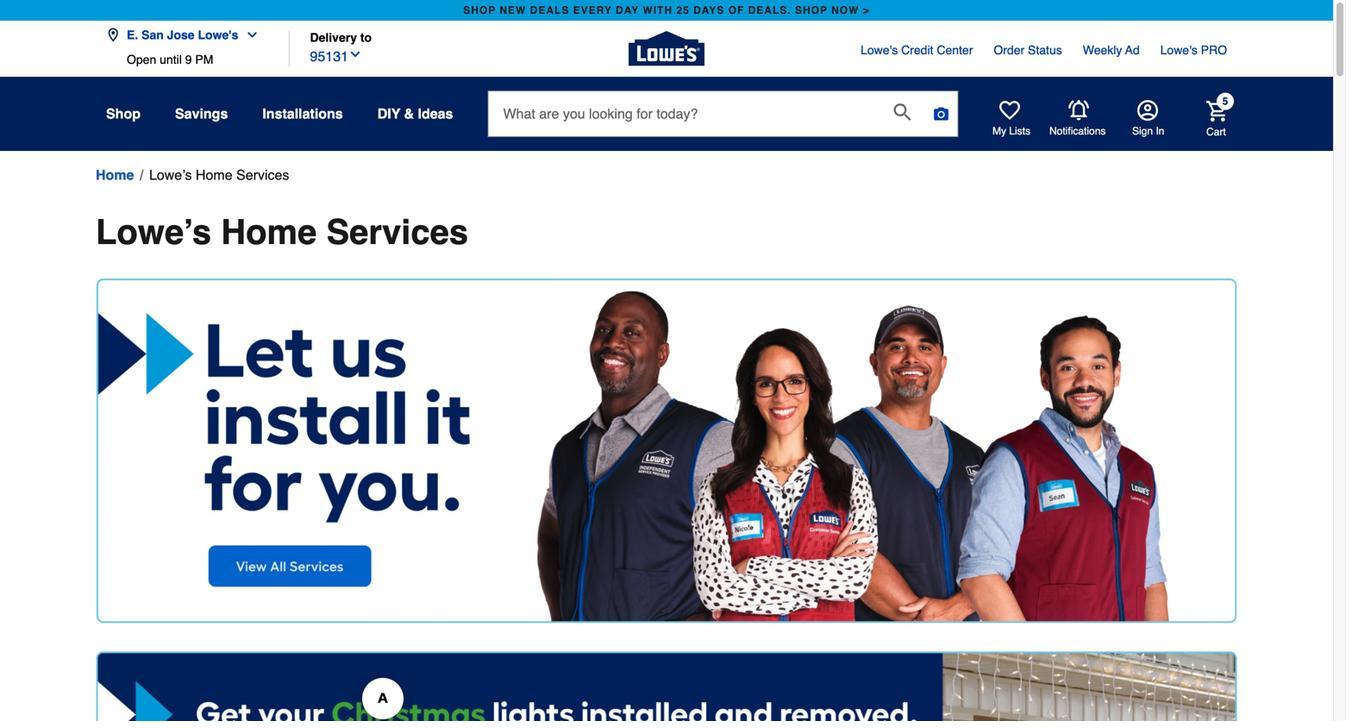 Task type: locate. For each thing, give the bounding box(es) containing it.
0 vertical spatial services
[[236, 167, 289, 183]]

shop left new
[[463, 4, 496, 16]]

1 horizontal spatial shop
[[795, 4, 828, 16]]

order status
[[994, 43, 1062, 57]]

1 vertical spatial chevron down image
[[348, 47, 362, 61]]

lowe's left credit
[[861, 43, 898, 57]]

home down lowe's home services link
[[221, 212, 317, 252]]

lowe's
[[198, 28, 238, 42], [861, 43, 898, 57], [1161, 43, 1198, 57]]

chevron down image right jose
[[238, 28, 259, 42]]

jose
[[167, 28, 195, 42]]

chevron down image
[[238, 28, 259, 42], [348, 47, 362, 61]]

delivery
[[310, 31, 357, 44]]

0 horizontal spatial shop
[[463, 4, 496, 16]]

lowe's home services down lowe's home services link
[[96, 212, 468, 252]]

pm
[[195, 53, 213, 66]]

lowe's down the 'home' link
[[96, 212, 211, 252]]

95131 button
[[310, 44, 362, 67]]

deals.
[[748, 4, 791, 16]]

0 vertical spatial chevron down image
[[238, 28, 259, 42]]

diy & ideas button
[[378, 98, 453, 129]]

day
[[616, 4, 639, 16]]

diy & ideas
[[378, 106, 453, 122]]

lowe's home services
[[149, 167, 289, 183], [96, 212, 468, 252]]

my lists
[[993, 125, 1031, 137]]

lowe's home improvement account image
[[1138, 100, 1158, 121]]

lowe's home services down savings button
[[149, 167, 289, 183]]

1 shop from the left
[[463, 4, 496, 16]]

home
[[96, 167, 134, 183], [196, 167, 233, 183], [221, 212, 317, 252]]

weekly ad link
[[1083, 41, 1140, 59]]

shop
[[463, 4, 496, 16], [795, 4, 828, 16]]

0 horizontal spatial services
[[236, 167, 289, 183]]

home down savings button
[[196, 167, 233, 183]]

credit
[[901, 43, 934, 57]]

my
[[993, 125, 1007, 137]]

weekly ad
[[1083, 43, 1140, 57]]

None search field
[[488, 91, 959, 153]]

1 vertical spatial services
[[326, 212, 468, 252]]

my lists link
[[993, 100, 1031, 138]]

lowe's right the 'home' link
[[149, 167, 192, 183]]

now
[[832, 4, 859, 16]]

shop new deals every day with 25 days of deals. shop now > link
[[460, 0, 874, 21]]

home down shop button
[[96, 167, 134, 183]]

sign in
[[1132, 125, 1165, 137]]

lowe's home improvement logo image
[[629, 11, 705, 87]]

0 horizontal spatial chevron down image
[[238, 28, 259, 42]]

lowe's
[[149, 167, 192, 183], [96, 212, 211, 252]]

installations
[[263, 106, 343, 122]]

of
[[729, 4, 745, 16]]

to
[[360, 31, 372, 44]]

savings
[[175, 106, 228, 122]]

sign in button
[[1132, 100, 1165, 138]]

lowe's for lowe's pro
[[1161, 43, 1198, 57]]

let us install it for you. view all services. image
[[96, 279, 1238, 624]]

ad
[[1125, 43, 1140, 57]]

1 horizontal spatial chevron down image
[[348, 47, 362, 61]]

open until 9 pm
[[127, 53, 213, 66]]

notifications
[[1050, 125, 1106, 137]]

chevron down image down to
[[348, 47, 362, 61]]

san
[[142, 28, 164, 42]]

days
[[694, 4, 725, 16]]

1 horizontal spatial lowe's
[[861, 43, 898, 57]]

0 horizontal spatial lowe's
[[198, 28, 238, 42]]

order
[[994, 43, 1025, 57]]

1 vertical spatial lowe's home services
[[96, 212, 468, 252]]

cart
[[1207, 126, 1226, 138]]

in
[[1156, 125, 1165, 137]]

shop left now
[[795, 4, 828, 16]]

0 vertical spatial lowe's
[[149, 167, 192, 183]]

lowe's credit center
[[861, 43, 973, 57]]

1 horizontal spatial services
[[326, 212, 468, 252]]

lowe's left the pro
[[1161, 43, 1198, 57]]

2 horizontal spatial lowe's
[[1161, 43, 1198, 57]]

services
[[236, 167, 289, 183], [326, 212, 468, 252]]

order status link
[[994, 41, 1062, 59]]

5
[[1223, 95, 1229, 107]]

lowe's home improvement lists image
[[1000, 100, 1020, 121]]

lowe's up pm
[[198, 28, 238, 42]]

shop button
[[106, 98, 141, 129]]



Task type: describe. For each thing, give the bounding box(es) containing it.
1 vertical spatial lowe's
[[96, 212, 211, 252]]

lowe's home improvement notification center image
[[1069, 100, 1089, 121]]

95131
[[310, 48, 348, 64]]

get your christmas lights installed and removed. get started. image
[[96, 651, 1238, 721]]

open
[[127, 53, 156, 66]]

lowe's credit center link
[[861, 41, 973, 59]]

with
[[643, 4, 673, 16]]

home link
[[96, 165, 134, 185]]

savings button
[[175, 98, 228, 129]]

weekly
[[1083, 43, 1122, 57]]

sign
[[1132, 125, 1153, 137]]

lowe's home improvement cart image
[[1207, 101, 1227, 121]]

search image
[[894, 104, 911, 121]]

diy
[[378, 106, 400, 122]]

ideas
[[418, 106, 453, 122]]

center
[[937, 43, 973, 57]]

&
[[404, 106, 414, 122]]

new
[[500, 4, 526, 16]]

9
[[185, 53, 192, 66]]

deals
[[530, 4, 570, 16]]

lowe's inside button
[[198, 28, 238, 42]]

delivery to
[[310, 31, 372, 44]]

e. san jose lowe's
[[127, 28, 238, 42]]

pro
[[1201, 43, 1227, 57]]

lowe's pro
[[1161, 43, 1227, 57]]

lowe's for lowe's credit center
[[861, 43, 898, 57]]

shop
[[106, 106, 141, 122]]

every
[[573, 4, 612, 16]]

until
[[160, 53, 182, 66]]

installations button
[[263, 98, 343, 129]]

25
[[677, 4, 690, 16]]

>
[[863, 4, 870, 16]]

e.
[[127, 28, 138, 42]]

chevron down image inside 95131 button
[[348, 47, 362, 61]]

lists
[[1009, 125, 1031, 137]]

status
[[1028, 43, 1062, 57]]

lowe's home services link
[[149, 165, 289, 185]]

e. san jose lowe's button
[[106, 18, 266, 53]]

Search Query text field
[[489, 91, 880, 136]]

0 vertical spatial lowe's home services
[[149, 167, 289, 183]]

camera image
[[933, 105, 950, 122]]

lowe's pro link
[[1161, 41, 1227, 59]]

shop new deals every day with 25 days of deals. shop now >
[[463, 4, 870, 16]]

location image
[[106, 28, 120, 42]]

2 shop from the left
[[795, 4, 828, 16]]

services inside lowe's home services link
[[236, 167, 289, 183]]



Task type: vqa. For each thing, say whether or not it's contained in the screenshot.
The Ideas
yes



